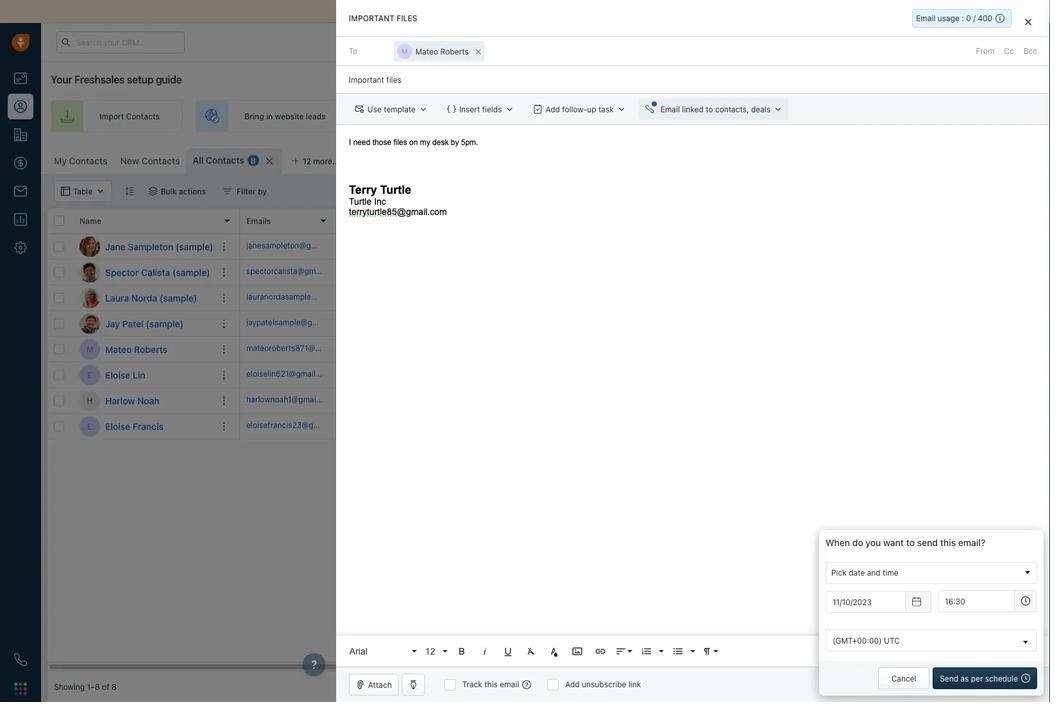 Task type: describe. For each thing, give the bounding box(es) containing it.
mateo for mateo roberts ×
[[416, 47, 439, 56]]

0
[[967, 14, 972, 23]]

to for leads
[[601, 112, 608, 121]]

import for import contacts
[[99, 112, 124, 121]]

jaypatelsample@gmail.com
[[246, 318, 345, 327]]

template
[[384, 105, 416, 114]]

press space to select this row. row containing laura norda (sample)
[[48, 286, 240, 311]]

follow-
[[563, 105, 588, 114]]

insert
[[460, 105, 480, 114]]

from
[[977, 47, 995, 56]]

harlow noah link
[[105, 394, 160, 407]]

press space to select this row. row containing jaypatelsample@gmail.com
[[240, 311, 1036, 337]]

4
[[994, 31, 999, 40]]

(gmt+00:00)
[[833, 636, 882, 645]]

jane
[[105, 241, 126, 252]]

attach button
[[349, 674, 399, 696]]

filter
[[237, 187, 256, 196]]

press space to select this row. row containing eloise francis
[[48, 414, 240, 440]]

import contacts link
[[51, 100, 183, 132]]

spectorcalista@gmail.com link
[[246, 266, 342, 279]]

eloisefrancis23@gmail.com
[[246, 421, 346, 430]]

my contacts
[[54, 156, 108, 166]]

you
[[866, 538, 882, 548]]

data
[[486, 6, 505, 17]]

leads inside bring in website leads link
[[306, 112, 326, 121]]

pick
[[832, 568, 847, 577]]

contacts for new
[[142, 156, 180, 166]]

to for linked
[[706, 105, 714, 114]]

contacts,
[[716, 105, 750, 114]]

do
[[853, 538, 864, 548]]

grid containing jane sampleton (sample)
[[48, 207, 1044, 671]]

bcc
[[1024, 47, 1038, 56]]

(sample) for laura norda (sample)
[[160, 293, 197, 303]]

bring in website leads link
[[196, 100, 349, 132]]

saved
[[931, 680, 953, 689]]

name
[[80, 216, 101, 225]]

janesampleton@gmail.com
[[246, 241, 344, 250]]

press space to select this row. row containing spectorcalista@gmail.com
[[240, 260, 1036, 286]]

roberts for mateo roberts ×
[[441, 47, 469, 56]]

0 vertical spatial sales
[[462, 6, 484, 17]]

eloise francis
[[105, 421, 164, 432]]

and
[[868, 568, 881, 577]]

more...
[[313, 157, 340, 166]]

cc
[[1005, 47, 1015, 56]]

activity
[[459, 216, 487, 225]]

important files
[[349, 14, 418, 23]]

invite your team
[[411, 112, 470, 121]]

use
[[368, 105, 382, 114]]

press space to select this row. row containing eloisefrancis23@gmail.com
[[240, 414, 1036, 440]]

press space to select this row. row containing harlow noah
[[48, 388, 240, 414]]

(gmt+00:00) utc
[[833, 636, 900, 645]]

phone image
[[14, 653, 27, 666]]

all contacts link
[[193, 154, 244, 167]]

row group containing janesampleton@gmail.com
[[240, 234, 1036, 440]]

guide
[[156, 73, 182, 86]]

j image
[[80, 314, 100, 334]]

laura
[[105, 293, 129, 303]]

press space to select this row. row containing jane sampleton (sample)
[[48, 234, 240, 260]]

m inside × dialog
[[402, 48, 408, 55]]

in
[[266, 112, 273, 121]]

as
[[961, 674, 969, 683]]

spector
[[105, 267, 139, 278]]

align image
[[615, 646, 627, 657]]

sequence
[[781, 112, 817, 121]]

sampleton
[[128, 241, 173, 252]]

application containing arial
[[336, 125, 1051, 667]]

send
[[918, 538, 939, 548]]

contacts for my
[[69, 156, 108, 166]]

mateo roberts
[[105, 344, 168, 355]]

send for send as per schedule
[[941, 674, 959, 683]]

leads inside 'route leads to your team' link
[[579, 112, 599, 121]]

pick date and time button
[[826, 562, 1038, 584]]

(gmt+00:00) utc link
[[827, 630, 1037, 651]]

actions
[[179, 187, 206, 196]]

e for eloise francis
[[88, 422, 92, 431]]

insert link (⌘k) image
[[595, 646, 607, 657]]

send for send
[[993, 680, 1012, 689]]

4 link
[[982, 30, 1003, 52]]

spectorcalista@gmail.com
[[246, 267, 342, 276]]

press space to select this row. row containing eloiselin621@gmail.com
[[240, 363, 1036, 388]]

utc
[[885, 636, 900, 645]]

1 vertical spatial this
[[485, 680, 498, 689]]

container_wx8msf4aqz5i3rn1 image for the bulk actions button
[[148, 187, 157, 196]]

add for add follow-up task
[[546, 105, 560, 114]]

2 horizontal spatial to
[[907, 538, 915, 548]]

date
[[849, 568, 865, 577]]

my
[[54, 156, 67, 166]]

route
[[555, 112, 577, 121]]

insert fields
[[460, 105, 502, 114]]

eloisefrancis23@gmail.com link
[[246, 420, 346, 433]]

send as per schedule
[[941, 674, 1019, 683]]

usage
[[938, 14, 960, 23]]

time
[[883, 568, 899, 577]]

underline (⌘u) image
[[503, 646, 514, 657]]

Write a subject line text field
[[336, 66, 1051, 93]]

eloise lin
[[105, 370, 145, 380]]

eloise for eloise lin
[[105, 370, 130, 380]]

add unsubscribe link
[[566, 680, 641, 689]]

arial button
[[345, 639, 418, 664]]

mateo roberts link
[[105, 343, 168, 356]]

press space to select this row. row containing lauranordasample@gmail.com
[[240, 286, 1036, 311]]

bring
[[245, 112, 264, 121]]

container_wx8msf4aqz5i3rn1 image for filter by button
[[223, 187, 232, 196]]

e for eloise lin
[[88, 371, 92, 380]]

lin
[[133, 370, 145, 380]]

cancel button
[[879, 668, 930, 689]]

12 for 12 more...
[[303, 157, 311, 166]]

mateoroberts871@gmail.com link
[[246, 343, 353, 356]]

eloise francis link
[[105, 420, 164, 433]]

draft saved
[[911, 680, 953, 689]]

import contacts
[[99, 112, 160, 121]]

eloise for eloise francis
[[105, 421, 130, 432]]

by
[[258, 187, 267, 196]]

calista
[[141, 267, 170, 278]]

1 vertical spatial 8
[[112, 682, 117, 691]]

website
[[275, 112, 304, 121]]



Task type: vqa. For each thing, say whether or not it's contained in the screenshot.
the Set
no



Task type: locate. For each thing, give the bounding box(es) containing it.
0 horizontal spatial roberts
[[134, 344, 168, 355]]

0 horizontal spatial email
[[661, 105, 680, 114]]

1 horizontal spatial import
[[398, 6, 427, 17]]

8 right 'of'
[[112, 682, 117, 691]]

phone element
[[8, 647, 33, 673]]

press space to select this row. row containing janesampleton@gmail.com
[[240, 234, 1036, 260]]

0 horizontal spatial m
[[86, 345, 93, 354]]

when
[[826, 538, 851, 548]]

0 horizontal spatial to
[[601, 112, 608, 121]]

mateo down jay
[[105, 344, 132, 355]]

email left linked
[[661, 105, 680, 114]]

team
[[452, 112, 470, 121], [629, 112, 648, 121]]

(sample) down spector calista (sample) link
[[160, 293, 197, 303]]

jay patel (sample) link
[[105, 317, 184, 330]]

insert image (⌘p) image
[[572, 646, 583, 657]]

0 horizontal spatial leads
[[306, 112, 326, 121]]

press space to select this row. row containing harlownoah1@gmail.com
[[240, 388, 1036, 414]]

your right invite
[[433, 112, 450, 121]]

(sample) for spector calista (sample)
[[173, 267, 210, 278]]

s image
[[80, 262, 100, 283]]

roberts for mateo roberts
[[134, 344, 168, 355]]

container_wx8msf4aqz5i3rn1 image left 'bulk'
[[148, 187, 157, 196]]

2 leads from the left
[[579, 112, 599, 121]]

unordered list image
[[673, 646, 684, 657]]

email left usage
[[917, 14, 936, 23]]

close image
[[1026, 18, 1032, 25]]

janesampleton@gmail.com link
[[246, 240, 344, 254]]

to inside button
[[706, 105, 714, 114]]

0 horizontal spatial send
[[941, 674, 959, 683]]

showing
[[54, 682, 85, 691]]

invite your team link
[[362, 100, 494, 132]]

1 horizontal spatial leads
[[579, 112, 599, 121]]

8 inside all contacts 8
[[251, 156, 256, 165]]

jane sampleton (sample)
[[105, 241, 213, 252]]

team right task
[[629, 112, 648, 121]]

2 team from the left
[[629, 112, 648, 121]]

-- text field
[[826, 591, 906, 613]]

0 vertical spatial 12
[[303, 157, 311, 166]]

jay patel (sample)
[[105, 318, 184, 329]]

none text field inside × dialog
[[938, 591, 1016, 612]]

next activity
[[439, 216, 487, 225]]

1 container_wx8msf4aqz5i3rn1 image from the left
[[148, 187, 157, 196]]

press space to select this row. row containing jay patel (sample)
[[48, 311, 240, 337]]

press space to select this row. row containing mateoroberts871@gmail.com
[[240, 337, 1036, 363]]

bold (⌘b) image
[[456, 646, 468, 657]]

clear formatting image
[[526, 646, 537, 657]]

email
[[500, 680, 519, 689]]

linked
[[683, 105, 704, 114]]

roberts inside mateo roberts ×
[[441, 47, 469, 56]]

container_wx8msf4aqz5i3rn1 image
[[148, 187, 157, 196], [223, 187, 232, 196]]

2 eloise from the top
[[105, 421, 130, 432]]

0 vertical spatial email
[[917, 14, 936, 23]]

invite
[[411, 112, 431, 121]]

m down files
[[402, 48, 408, 55]]

0 vertical spatial mateo
[[416, 47, 439, 56]]

freshworks switcher image
[[14, 683, 27, 695]]

mateo for mateo roberts
[[105, 344, 132, 355]]

ordered list image
[[641, 646, 653, 657]]

12 left 'bold (⌘b)' image
[[425, 646, 435, 656]]

0 vertical spatial import
[[398, 6, 427, 17]]

container_wx8msf4aqz5i3rn1 image left filter
[[223, 187, 232, 196]]

(sample) for jay patel (sample)
[[146, 318, 184, 329]]

sales
[[462, 6, 484, 17], [759, 112, 779, 121]]

0 horizontal spatial this
[[485, 680, 498, 689]]

paragraph format image
[[702, 646, 713, 657]]

1 horizontal spatial this
[[941, 538, 957, 548]]

1 team from the left
[[452, 112, 470, 121]]

12 for 12
[[425, 646, 435, 656]]

to right up
[[601, 112, 608, 121]]

e down h
[[88, 422, 92, 431]]

1 vertical spatial email
[[661, 105, 680, 114]]

eloise down harlow
[[105, 421, 130, 432]]

12 more...
[[303, 157, 340, 166]]

press space to select this row. row containing spector calista (sample)
[[48, 260, 240, 286]]

8 up filter by
[[251, 156, 256, 165]]

row group
[[48, 234, 240, 440], [240, 234, 1036, 440]]

(sample) right sampleton
[[176, 241, 213, 252]]

12 inside 12 popup button
[[425, 646, 435, 656]]

j image
[[80, 237, 100, 257]]

to right want
[[907, 538, 915, 548]]

0 vertical spatial m
[[402, 48, 408, 55]]

0 horizontal spatial import
[[99, 112, 124, 121]]

patel
[[122, 318, 144, 329]]

press space to select this row. row
[[48, 234, 240, 260], [240, 234, 1036, 260], [48, 260, 240, 286], [240, 260, 1036, 286], [48, 286, 240, 311], [240, 286, 1036, 311], [48, 311, 240, 337], [240, 311, 1036, 337], [48, 337, 240, 363], [240, 337, 1036, 363], [48, 363, 240, 388], [240, 363, 1036, 388], [48, 388, 240, 414], [240, 388, 1036, 414], [48, 414, 240, 440], [240, 414, 1036, 440]]

1 vertical spatial roberts
[[134, 344, 168, 355]]

/
[[974, 14, 976, 23]]

contacts down setup
[[126, 112, 160, 121]]

bring in website leads
[[245, 112, 326, 121]]

to right linked
[[706, 105, 714, 114]]

email linked to contacts, deals button
[[639, 98, 790, 120]]

2 e from the top
[[88, 422, 92, 431]]

italic (⌘i) image
[[479, 646, 491, 657]]

import
[[398, 6, 427, 17], [99, 112, 124, 121]]

1 vertical spatial 12
[[425, 646, 435, 656]]

use template button
[[349, 98, 434, 120]]

norda
[[131, 293, 157, 303]]

1 vertical spatial eloise
[[105, 421, 130, 432]]

close image
[[1032, 8, 1038, 15]]

mateo down files
[[416, 47, 439, 56]]

contacts right new
[[142, 156, 180, 166]]

0 horizontal spatial add
[[546, 105, 560, 114]]

setup
[[127, 73, 154, 86]]

None text field
[[489, 41, 492, 62]]

1 horizontal spatial container_wx8msf4aqz5i3rn1 image
[[223, 187, 232, 196]]

0 horizontal spatial 8
[[112, 682, 117, 691]]

m inside press space to select this row. row
[[86, 345, 93, 354]]

contacts for all
[[206, 155, 244, 166]]

container_wx8msf4aqz5i3rn1 image inside the bulk actions button
[[148, 187, 157, 196]]

12 inside 12 more... button
[[303, 157, 311, 166]]

to
[[349, 47, 358, 56]]

sales left data
[[462, 6, 484, 17]]

send as per schedule button
[[933, 668, 1038, 689]]

add left 'follow-'
[[546, 105, 560, 114]]

email inside email linked to contacts, deals button
[[661, 105, 680, 114]]

my contacts button
[[48, 148, 114, 174], [54, 156, 108, 166]]

m down j image
[[86, 345, 93, 354]]

0 vertical spatial add
[[546, 105, 560, 114]]

want
[[884, 538, 905, 548]]

0 horizontal spatial sales
[[462, 6, 484, 17]]

12
[[303, 157, 311, 166], [425, 646, 435, 656]]

use template
[[368, 105, 416, 114]]

jay
[[105, 318, 120, 329]]

up
[[588, 105, 597, 114]]

draft
[[911, 680, 929, 689]]

roberts down jay patel (sample) link
[[134, 344, 168, 355]]

1 horizontal spatial add
[[566, 680, 580, 689]]

1 horizontal spatial email
[[917, 14, 936, 23]]

send left 'as' at the bottom right of the page
[[941, 674, 959, 683]]

0 vertical spatial roberts
[[441, 47, 469, 56]]

add left unsubscribe
[[566, 680, 580, 689]]

12 button
[[421, 639, 449, 664]]

bulk actions button
[[140, 180, 214, 202]]

all contacts 8
[[193, 155, 256, 166]]

your
[[441, 6, 460, 17], [433, 112, 450, 121], [611, 112, 627, 121]]

press space to select this row. row containing eloise lin
[[48, 363, 240, 388]]

1 horizontal spatial roberts
[[441, 47, 469, 56]]

lauranordasample@gmail.com
[[246, 292, 356, 301]]

mateoroberts871@gmail.com
[[246, 344, 353, 353]]

1 vertical spatial sales
[[759, 112, 779, 121]]

2 container_wx8msf4aqz5i3rn1 image from the left
[[223, 187, 232, 196]]

contacts right my
[[69, 156, 108, 166]]

track
[[463, 680, 483, 689]]

noah
[[137, 395, 160, 406]]

add for add unsubscribe link
[[566, 680, 580, 689]]

(sample) right calista
[[173, 267, 210, 278]]

add follow-up task button
[[527, 98, 633, 120], [527, 98, 633, 120]]

eloise left lin
[[105, 370, 130, 380]]

grid
[[48, 207, 1044, 671]]

e
[[88, 371, 92, 380], [88, 422, 92, 431]]

francis
[[133, 421, 164, 432]]

team left fields at top left
[[452, 112, 470, 121]]

1 vertical spatial e
[[88, 422, 92, 431]]

1 vertical spatial add
[[566, 680, 580, 689]]

None text field
[[938, 591, 1016, 612]]

name row
[[48, 209, 240, 234]]

email usage : 0 / 400
[[917, 14, 993, 23]]

laura norda (sample) link
[[105, 292, 197, 305]]

0 horizontal spatial team
[[452, 112, 470, 121]]

import left the all
[[398, 6, 427, 17]]

harlownoah1@gmail.com link
[[246, 394, 336, 408]]

1 horizontal spatial send
[[993, 680, 1012, 689]]

row group containing jane sampleton (sample)
[[48, 234, 240, 440]]

lauranordasample@gmail.com link
[[246, 291, 356, 305]]

1 horizontal spatial mateo
[[416, 47, 439, 56]]

bulk
[[161, 187, 177, 196]]

sales right create
[[759, 112, 779, 121]]

1 horizontal spatial m
[[402, 48, 408, 55]]

0 horizontal spatial container_wx8msf4aqz5i3rn1 image
[[148, 187, 157, 196]]

12 more... button
[[285, 152, 347, 170]]

import down your freshsales setup guide
[[99, 112, 124, 121]]

next
[[439, 216, 457, 225]]

route leads to your team
[[555, 112, 648, 121]]

0 vertical spatial e
[[88, 371, 92, 380]]

mateo inside mateo roberts ×
[[416, 47, 439, 56]]

1 horizontal spatial team
[[629, 112, 648, 121]]

:
[[962, 14, 965, 23]]

12 left more...
[[303, 157, 311, 166]]

mateo roberts ×
[[416, 44, 482, 58]]

1 horizontal spatial sales
[[759, 112, 779, 121]]

1 row group from the left
[[48, 234, 240, 440]]

this left email
[[485, 680, 498, 689]]

text color image
[[549, 646, 560, 657]]

eloiselin621@gmail.com
[[246, 369, 333, 378]]

1–8
[[87, 682, 100, 691]]

email?
[[959, 538, 986, 548]]

eloiselin621@gmail.com link
[[246, 368, 333, 382]]

route leads to your team link
[[506, 100, 671, 132]]

(sample) down laura norda (sample) link
[[146, 318, 184, 329]]

new contacts
[[120, 156, 180, 166]]

0 vertical spatial eloise
[[105, 370, 130, 380]]

0 horizontal spatial mateo
[[105, 344, 132, 355]]

harlow noah
[[105, 395, 160, 406]]

1 vertical spatial import
[[99, 112, 124, 121]]

your right the all
[[441, 6, 460, 17]]

schedule
[[986, 674, 1019, 683]]

contacts right all
[[206, 155, 244, 166]]

all
[[193, 155, 204, 166]]

contacts for import
[[126, 112, 160, 121]]

insert fields button
[[441, 98, 521, 120]]

0 vertical spatial this
[[941, 538, 957, 548]]

import for import all your sales data
[[398, 6, 427, 17]]

your right up
[[611, 112, 627, 121]]

2 row group from the left
[[240, 234, 1036, 440]]

1 horizontal spatial 8
[[251, 156, 256, 165]]

0 vertical spatial 8
[[251, 156, 256, 165]]

this right send
[[941, 538, 957, 548]]

email for email usage : 0 / 400
[[917, 14, 936, 23]]

1 eloise from the top
[[105, 370, 130, 380]]

create sales sequence link
[[684, 100, 840, 132]]

× dialog
[[336, 0, 1051, 702]]

press space to select this row. row containing mateo roberts
[[48, 337, 240, 363]]

send right the per
[[993, 680, 1012, 689]]

e up h
[[88, 371, 92, 380]]

jaypatelsample@gmail.com link
[[246, 317, 345, 331]]

cell
[[433, 234, 529, 259], [529, 234, 625, 259], [625, 234, 722, 259], [722, 234, 818, 259], [818, 234, 914, 259], [914, 234, 1010, 259], [1010, 234, 1036, 259], [433, 260, 529, 285], [529, 260, 625, 285], [625, 260, 722, 285], [722, 260, 818, 285], [818, 260, 914, 285], [914, 260, 1010, 285], [1010, 260, 1036, 285], [433, 286, 529, 311], [529, 286, 625, 311], [625, 286, 722, 311], [722, 286, 818, 311], [818, 286, 914, 311], [914, 286, 1010, 311], [1010, 286, 1036, 311], [433, 311, 529, 336], [529, 311, 625, 336], [625, 311, 722, 336], [722, 311, 818, 336], [818, 311, 914, 336], [914, 311, 1010, 336], [1010, 311, 1036, 336], [336, 337, 433, 362], [433, 337, 529, 362], [529, 337, 625, 362], [625, 337, 722, 362], [722, 337, 818, 362], [818, 337, 914, 362], [914, 337, 1010, 362], [1010, 337, 1036, 362], [433, 363, 529, 388], [529, 363, 625, 388], [625, 363, 722, 388], [722, 363, 818, 388], [818, 363, 914, 388], [914, 363, 1010, 388], [1010, 363, 1036, 388], [336, 388, 433, 413], [433, 388, 529, 413], [529, 388, 625, 413], [625, 388, 722, 413], [722, 388, 818, 413], [818, 388, 914, 413], [914, 388, 1010, 413], [1010, 388, 1036, 413], [336, 414, 433, 439], [433, 414, 529, 439], [529, 414, 625, 439], [625, 414, 722, 439], [722, 414, 818, 439], [818, 414, 914, 439], [914, 414, 1010, 439], [1010, 414, 1036, 439]]

1 leads from the left
[[306, 112, 326, 121]]

l image
[[80, 288, 100, 308]]

per
[[972, 674, 984, 683]]

to
[[706, 105, 714, 114], [601, 112, 608, 121], [907, 538, 915, 548]]

×
[[475, 44, 482, 58]]

your freshsales setup guide
[[51, 73, 182, 86]]

0 horizontal spatial 12
[[303, 157, 311, 166]]

m
[[402, 48, 408, 55], [86, 345, 93, 354]]

showing 1–8 of 8
[[54, 682, 117, 691]]

container_wx8msf4aqz5i3rn1 image inside filter by button
[[223, 187, 232, 196]]

bulk actions
[[161, 187, 206, 196]]

track this email
[[463, 680, 519, 689]]

roberts left × link
[[441, 47, 469, 56]]

email for email linked to contacts, deals
[[661, 105, 680, 114]]

attach
[[368, 680, 392, 689]]

1 e from the top
[[88, 371, 92, 380]]

1 horizontal spatial to
[[706, 105, 714, 114]]

400
[[978, 14, 993, 23]]

application
[[336, 125, 1051, 667]]

(sample) for jane sampleton (sample)
[[176, 241, 213, 252]]

1 horizontal spatial 12
[[425, 646, 435, 656]]

filter by button
[[214, 180, 275, 202]]

1 vertical spatial m
[[86, 345, 93, 354]]

1 vertical spatial mateo
[[105, 344, 132, 355]]

pick date and time
[[832, 568, 899, 577]]

fields
[[482, 105, 502, 114]]

Search your CRM... text field
[[56, 31, 185, 53]]



